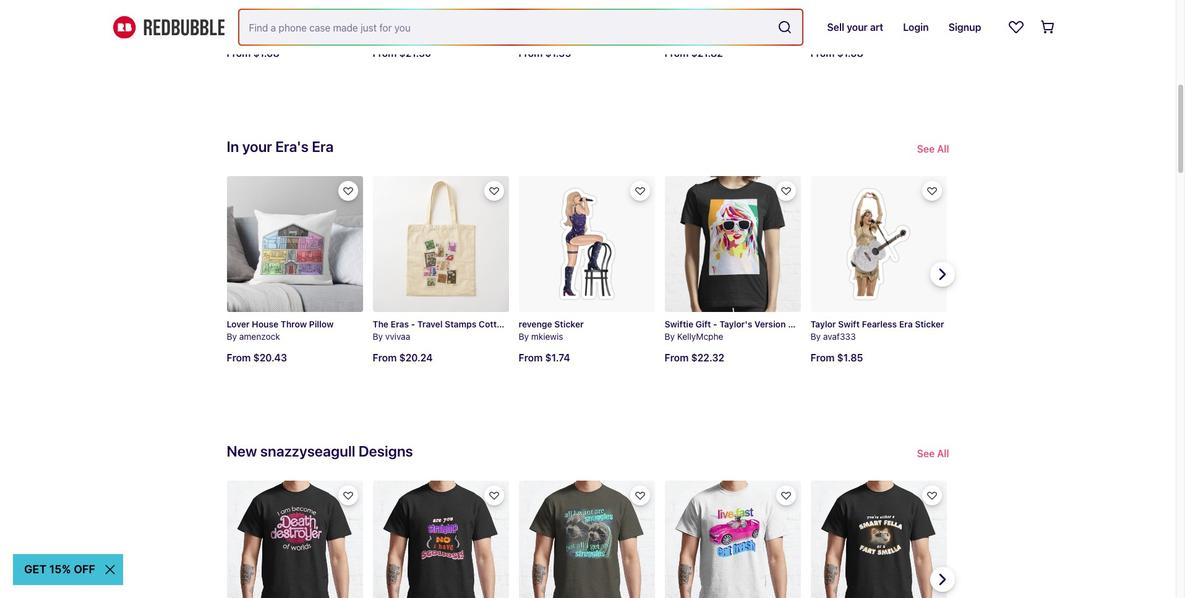 Task type: describe. For each thing, give the bounding box(es) containing it.
swiftie
[[665, 319, 693, 329]]

by left yipptee
[[373, 26, 383, 37]]

by inside shrek pun sticker by charlo19
[[227, 26, 237, 37]]

from $20.43
[[227, 353, 287, 364]]

by inside swiftie gift - taylor's version essential t-shirt by kellymcphe
[[665, 332, 675, 342]]

travel
[[417, 319, 443, 329]]

the
[[373, 319, 388, 329]]

stamps
[[445, 319, 477, 329]]

eras
[[391, 319, 409, 329]]

from $1.68 for by charlo19
[[227, 47, 279, 59]]

day,
[[846, 14, 864, 24]]

house
[[252, 319, 278, 329]]

in your era's era
[[227, 138, 334, 155]]

$20.24
[[399, 353, 433, 364]]

shirt for swiftie gift - taylor's version essential t-shirt by kellymcphe
[[837, 319, 857, 329]]

taylor swift fearless era sticker by avaf333
[[811, 319, 944, 342]]

shrek
[[227, 14, 250, 24]]

from $1.85
[[811, 353, 863, 364]]

from down yipptee
[[373, 47, 397, 59]]

palworld depresso, palworld, palworld meme classic t-shirt
[[665, 14, 915, 24]]

in
[[227, 138, 239, 155]]

by inside lover house throw pillow by amenzock
[[227, 332, 237, 342]]

- for $20.24
[[411, 319, 415, 329]]

vvivaa
[[385, 332, 410, 342]]

from for revenge sticker
[[519, 353, 543, 364]]

new
[[227, 443, 257, 460]]

charlo19
[[239, 26, 273, 37]]

from $1.35
[[519, 47, 571, 59]]

$1.74
[[545, 353, 570, 364]]

slay
[[902, 14, 920, 24]]

cotton
[[479, 319, 507, 329]]

era for era's
[[312, 138, 334, 155]]

by inside 'taylor swift fearless era sticker by avaf333'
[[811, 332, 821, 342]]

era for fearless
[[899, 319, 913, 329]]

pun
[[252, 14, 268, 24]]

new snazzyseagull designs
[[227, 443, 413, 460]]

from for taylor swift fearless era sticker
[[811, 353, 835, 364]]

from $22.32
[[665, 353, 724, 364]]

by inside the eras - travel stamps cotton tote bag by vvivaa
[[373, 332, 383, 342]]

$21.50
[[399, 47, 431, 59]]

revenge sticker by mkiewis
[[519, 319, 584, 342]]

$1.68 for by charlo19
[[253, 47, 279, 59]]

mkiewis
[[531, 332, 563, 342]]

your
[[242, 138, 272, 155]]

- for $22.32
[[713, 319, 717, 329]]

lover
[[227, 319, 250, 329]]

essential
[[788, 319, 826, 329]]

taylor
[[811, 319, 836, 329]]

by inside revenge sticker by mkiewis
[[519, 332, 529, 342]]

shirt for palworld depresso, palworld, palworld meme classic t-shirt
[[895, 14, 915, 24]]

2 palworld from the left
[[788, 14, 824, 24]]

swiftie gift - taylor's version essential t-shirt by kellymcphe
[[665, 319, 857, 342]]



Task type: locate. For each thing, give the bounding box(es) containing it.
t- up avaf333
[[828, 319, 837, 329]]

taylor's
[[720, 319, 752, 329]]

1 horizontal spatial another
[[867, 14, 900, 24]]

shirt right classic
[[895, 14, 915, 24]]

0 vertical spatial t-
[[886, 14, 895, 24]]

gift
[[696, 319, 711, 329]]

from $1.68
[[227, 47, 279, 59], [811, 47, 863, 59]]

era's
[[275, 138, 309, 155]]

classic
[[854, 14, 884, 24]]

palworld,
[[747, 14, 786, 24]]

sticker inside another day, another slay sticker by saracreates
[[922, 14, 952, 24]]

2 $1.68 from the left
[[837, 47, 863, 59]]

palworld
[[665, 14, 701, 24], [788, 14, 824, 24]]

shirt up avaf333
[[837, 319, 857, 329]]

by down palworld depresso, palworld, palworld meme classic t-shirt
[[811, 26, 821, 37]]

1 vertical spatial shirt
[[837, 319, 857, 329]]

sticker up mkiewis at the left bottom of page
[[554, 319, 584, 329]]

from $1.68 for by saracreates
[[811, 47, 863, 59]]

$1.35
[[545, 47, 571, 59]]

redbubble logo image
[[113, 16, 224, 39]]

meme
[[826, 14, 852, 24]]

from $1.68 down saracreates
[[811, 47, 863, 59]]

from left $21.82
[[665, 47, 689, 59]]

$1.68 down saracreates
[[837, 47, 863, 59]]

by down tote
[[519, 332, 529, 342]]

from for lover house throw pillow
[[227, 353, 251, 364]]

t- left slay
[[886, 14, 895, 24]]

1 horizontal spatial from $1.68
[[811, 47, 863, 59]]

0 vertical spatial shirt
[[895, 14, 915, 24]]

from left $22.32 in the bottom right of the page
[[665, 353, 689, 364]]

snazzyseagull
[[260, 443, 355, 460]]

2 another from the left
[[867, 14, 900, 24]]

2 - from the left
[[713, 319, 717, 329]]

t- inside swiftie gift - taylor's version essential t-shirt by kellymcphe
[[828, 319, 837, 329]]

2 from $1.68 from the left
[[811, 47, 863, 59]]

0 horizontal spatial from $1.68
[[227, 47, 279, 59]]

from for another day, another slay sticker
[[811, 47, 835, 59]]

by
[[227, 26, 237, 37], [373, 26, 383, 37], [811, 26, 821, 37], [227, 332, 237, 342], [373, 332, 383, 342], [519, 332, 529, 342], [665, 332, 675, 342], [811, 332, 821, 342]]

$21.82
[[691, 47, 723, 59]]

from down vvivaa
[[373, 353, 397, 364]]

from for the eras - travel stamps cotton tote bag
[[373, 353, 397, 364]]

from $1.68 down the charlo19
[[227, 47, 279, 59]]

1 horizontal spatial t-
[[886, 14, 895, 24]]

swift
[[838, 319, 860, 329]]

amenzock
[[239, 332, 280, 342]]

1 palworld from the left
[[665, 14, 701, 24]]

bag
[[530, 319, 546, 329]]

1 vertical spatial t-
[[828, 319, 837, 329]]

from for swiftie gift - taylor's version essential t-shirt
[[665, 353, 689, 364]]

1 horizontal spatial $1.68
[[837, 47, 863, 59]]

tote
[[509, 319, 528, 329]]

$1.68 for by saracreates
[[837, 47, 863, 59]]

0 horizontal spatial $1.68
[[253, 47, 279, 59]]

$1.68 down the charlo19
[[253, 47, 279, 59]]

0 vertical spatial era
[[312, 138, 334, 155]]

shirt
[[895, 14, 915, 24], [837, 319, 857, 329]]

-
[[411, 319, 415, 329], [713, 319, 717, 329]]

1 horizontal spatial shirt
[[895, 14, 915, 24]]

sticker right fearless
[[915, 319, 944, 329]]

another day, another slay sticker by saracreates
[[811, 14, 952, 37]]

from $21.82
[[665, 47, 723, 59]]

t-
[[886, 14, 895, 24], [828, 319, 837, 329]]

1 horizontal spatial palworld
[[788, 14, 824, 24]]

1 horizontal spatial -
[[713, 319, 717, 329]]

fearless
[[862, 319, 897, 329]]

depresso,
[[703, 14, 745, 24]]

1 - from the left
[[411, 319, 415, 329]]

sticker
[[270, 14, 300, 24], [922, 14, 952, 24], [554, 319, 584, 329], [915, 319, 944, 329]]

1 from $1.68 from the left
[[227, 47, 279, 59]]

sticker inside shrek pun sticker by charlo19
[[270, 14, 300, 24]]

palworld up 'from $21.82'
[[665, 14, 701, 24]]

designs
[[359, 443, 413, 460]]

t- for essential
[[828, 319, 837, 329]]

$1.68
[[253, 47, 279, 59], [837, 47, 863, 59]]

by down lover
[[227, 332, 237, 342]]

version
[[755, 319, 786, 329]]

from $21.50
[[373, 47, 431, 59]]

saracreates
[[823, 26, 870, 37]]

shirts
[[418, 26, 441, 37]]

revenge
[[519, 319, 552, 329]]

from down mkiewis at the left bottom of page
[[519, 353, 543, 364]]

1 $1.68 from the left
[[253, 47, 279, 59]]

from for shrek pun sticker
[[227, 47, 251, 59]]

1 horizontal spatial era
[[899, 319, 913, 329]]

t- for classic
[[886, 14, 895, 24]]

by down swiftie
[[665, 332, 675, 342]]

another up saracreates
[[811, 14, 844, 24]]

yipptee
[[385, 26, 416, 37]]

from $1.74
[[519, 353, 570, 364]]

from for palworld depresso, palworld, palworld meme classic t-shirt
[[665, 47, 689, 59]]

by down taylor on the bottom of page
[[811, 332, 821, 342]]

from left $1.35
[[519, 47, 543, 59]]

by down the
[[373, 332, 383, 342]]

avaf333
[[823, 332, 856, 342]]

0 horizontal spatial t-
[[828, 319, 837, 329]]

$20.43
[[253, 353, 287, 364]]

another left slay
[[867, 14, 900, 24]]

the eras - travel stamps cotton tote bag by vvivaa
[[373, 319, 546, 342]]

sticker right slay
[[922, 14, 952, 24]]

by yipptee shirts
[[373, 26, 441, 37]]

0 horizontal spatial -
[[411, 319, 415, 329]]

from down the charlo19
[[227, 47, 251, 59]]

from down saracreates
[[811, 47, 835, 59]]

from $20.24
[[373, 353, 433, 364]]

from down avaf333
[[811, 353, 835, 364]]

Search term search field
[[239, 10, 773, 45]]

shirt inside swiftie gift - taylor's version essential t-shirt by kellymcphe
[[837, 319, 857, 329]]

from down the amenzock
[[227, 353, 251, 364]]

another
[[811, 14, 844, 24], [867, 14, 900, 24]]

- inside the eras - travel stamps cotton tote bag by vvivaa
[[411, 319, 415, 329]]

era
[[312, 138, 334, 155], [899, 319, 913, 329]]

sticker inside 'taylor swift fearless era sticker by avaf333'
[[915, 319, 944, 329]]

lover house throw pillow by amenzock
[[227, 319, 334, 342]]

by down shrek
[[227, 26, 237, 37]]

None field
[[239, 10, 803, 45]]

0 horizontal spatial another
[[811, 14, 844, 24]]

1 another from the left
[[811, 14, 844, 24]]

- right gift
[[713, 319, 717, 329]]

kellymcphe
[[677, 332, 723, 342]]

by inside another day, another slay sticker by saracreates
[[811, 26, 821, 37]]

throw
[[281, 319, 307, 329]]

sticker inside revenge sticker by mkiewis
[[554, 319, 584, 329]]

shrek pun sticker by charlo19
[[227, 14, 300, 37]]

from
[[227, 47, 251, 59], [373, 47, 397, 59], [519, 47, 543, 59], [665, 47, 689, 59], [811, 47, 835, 59], [227, 353, 251, 364], [373, 353, 397, 364], [519, 353, 543, 364], [665, 353, 689, 364], [811, 353, 835, 364]]

palworld left meme
[[788, 14, 824, 24]]

$22.32
[[691, 353, 724, 364]]

sticker right pun
[[270, 14, 300, 24]]

era inside 'taylor swift fearless era sticker by avaf333'
[[899, 319, 913, 329]]

era right era's
[[312, 138, 334, 155]]

0 horizontal spatial shirt
[[837, 319, 857, 329]]

0 horizontal spatial palworld
[[665, 14, 701, 24]]

- inside swiftie gift - taylor's version essential t-shirt by kellymcphe
[[713, 319, 717, 329]]

0 horizontal spatial era
[[312, 138, 334, 155]]

pillow
[[309, 319, 334, 329]]

era right fearless
[[899, 319, 913, 329]]

- right eras at the bottom of page
[[411, 319, 415, 329]]

1 vertical spatial era
[[899, 319, 913, 329]]

$1.85
[[837, 353, 863, 364]]



Task type: vqa. For each thing, say whether or not it's contained in the screenshot.
the right -
yes



